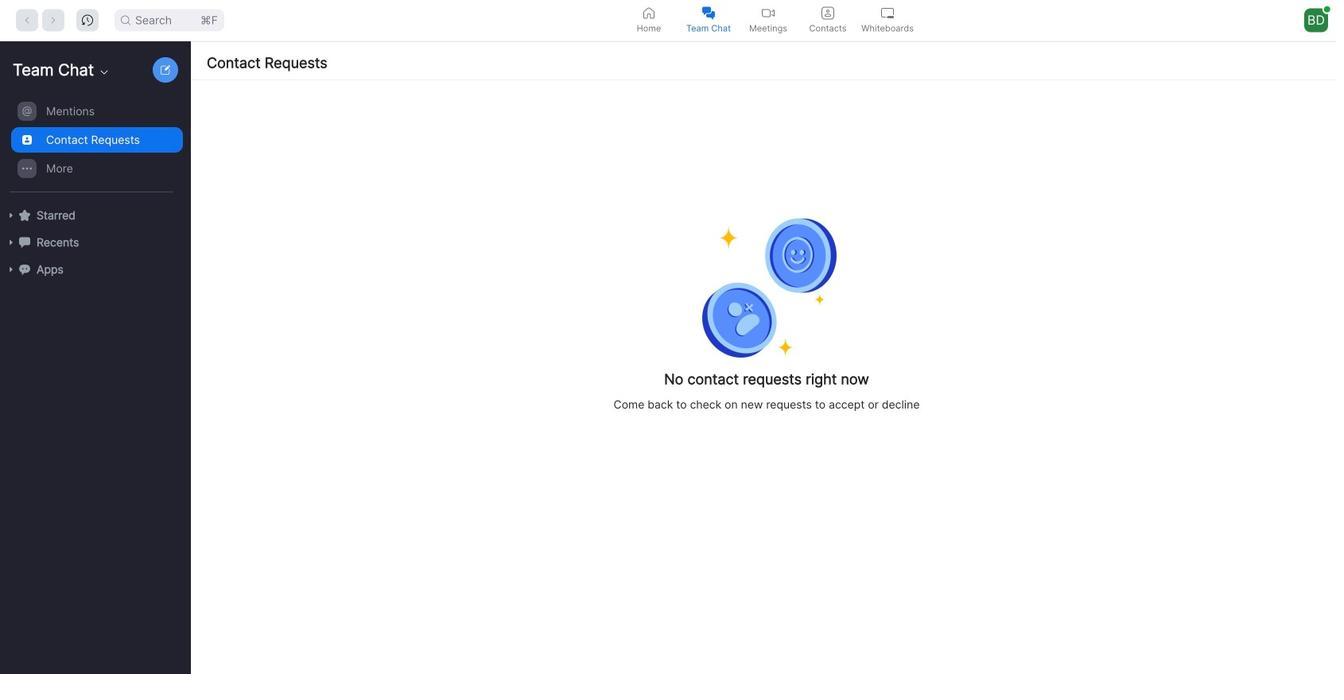 Task type: vqa. For each thing, say whether or not it's contained in the screenshot.
group
yes



Task type: describe. For each thing, give the bounding box(es) containing it.
recents tree item
[[6, 229, 183, 256]]

chevron down small image
[[98, 66, 111, 79]]

star image
[[19, 210, 30, 221]]

triangle right image for apps tree item
[[6, 265, 16, 274]]

triangle right image for starred tree item
[[6, 211, 16, 220]]

video on image
[[762, 7, 775, 19]]

profile contact image
[[822, 7, 834, 19]]

starred tree item
[[6, 202, 183, 229]]

star image
[[19, 210, 30, 221]]

team chat image
[[702, 7, 715, 19]]

team chat image
[[702, 7, 715, 19]]

triangle right image for apps tree item
[[6, 265, 16, 274]]

triangle right image for recents "tree item"
[[6, 238, 16, 247]]

chat image
[[19, 237, 30, 248]]

chat image
[[19, 237, 30, 248]]



Task type: locate. For each thing, give the bounding box(es) containing it.
1 triangle right image from the top
[[6, 211, 16, 220]]

triangle right image
[[6, 211, 16, 220], [6, 265, 16, 274]]

home small image
[[643, 7, 655, 19], [643, 7, 655, 19]]

apps tree item
[[6, 256, 183, 283]]

1 vertical spatial triangle right image
[[6, 265, 16, 274]]

video on image
[[762, 7, 775, 19]]

chevron down small image
[[98, 66, 111, 79]]

chatbot image
[[19, 264, 30, 275], [19, 264, 30, 275]]

tree
[[0, 95, 188, 299]]

profile contact image
[[822, 7, 834, 19]]

0 vertical spatial triangle right image
[[6, 211, 16, 220]]

history image
[[82, 15, 93, 26], [82, 15, 93, 26]]

2 triangle right image from the top
[[6, 265, 16, 274]]

group
[[0, 97, 183, 192]]

triangle right image inside apps tree item
[[6, 265, 16, 274]]

tab list
[[619, 0, 917, 41]]

new image
[[161, 65, 170, 75], [161, 65, 170, 75]]

whiteboard small image
[[881, 7, 894, 19], [881, 7, 894, 19]]

online image
[[1324, 6, 1330, 12], [1324, 6, 1330, 12]]

triangle right image for starred tree item
[[6, 211, 16, 220]]

magnifier image
[[121, 16, 130, 25], [121, 16, 130, 25]]

triangle right image
[[6, 211, 16, 220], [6, 238, 16, 247], [6, 238, 16, 247], [6, 265, 16, 274]]



